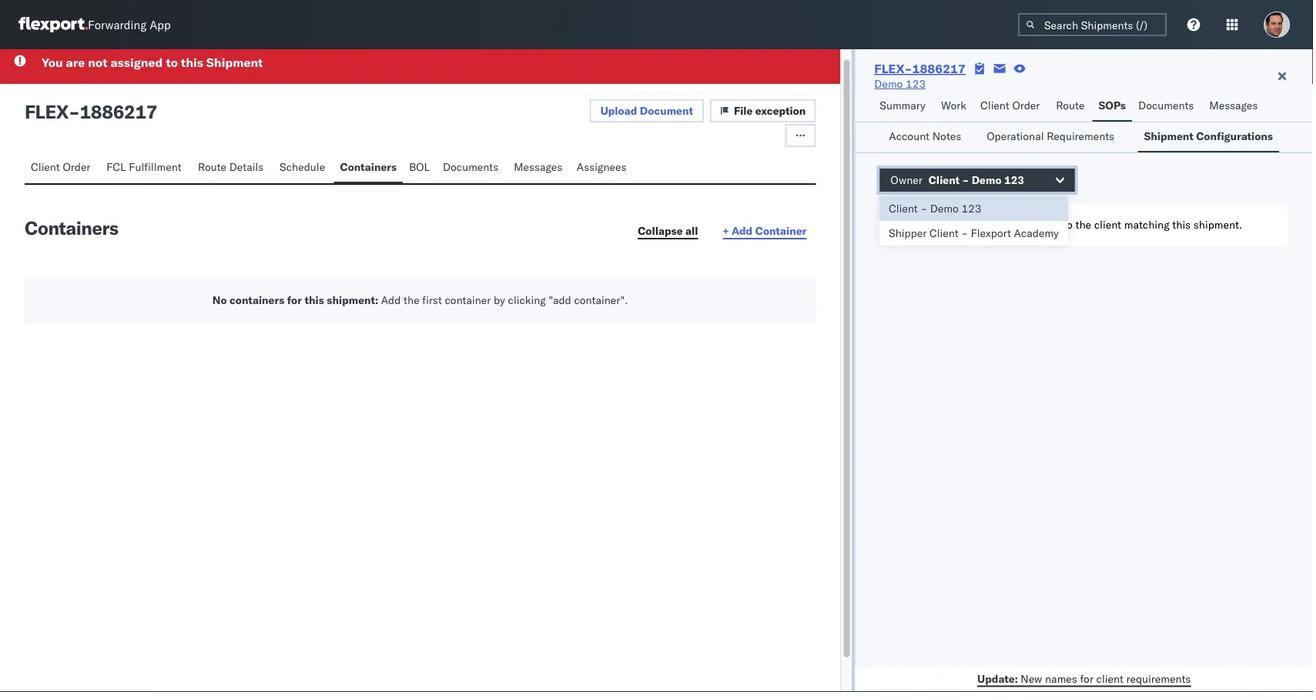 Task type: locate. For each thing, give the bounding box(es) containing it.
123
[[906, 77, 926, 91], [1004, 173, 1024, 187], [962, 202, 982, 215]]

1 horizontal spatial add
[[732, 224, 753, 237]]

123 down operational
[[1004, 173, 1024, 187]]

client order button up operational
[[974, 92, 1050, 122]]

messages button left assignees
[[508, 153, 571, 183]]

to right the assigned
[[166, 54, 178, 70]]

client order up operational
[[980, 99, 1040, 112]]

messages button
[[1203, 92, 1266, 122], [508, 153, 571, 183]]

matching
[[1124, 218, 1170, 231]]

1 vertical spatial to
[[1063, 218, 1073, 231]]

you
[[42, 54, 63, 70]]

1 horizontal spatial for
[[1080, 672, 1094, 686]]

shipment configurations
[[1144, 129, 1273, 143]]

1 horizontal spatial shipment
[[1144, 129, 1194, 143]]

0 horizontal spatial client order
[[31, 160, 90, 173]]

client down flex
[[31, 160, 60, 173]]

documents button
[[1132, 92, 1203, 122], [437, 153, 508, 183]]

for right the containers
[[287, 293, 302, 307]]

0 horizontal spatial 123
[[906, 77, 926, 91]]

0 horizontal spatial documents
[[443, 160, 499, 173]]

documents button right bol
[[437, 153, 508, 183]]

this left shipment:
[[305, 293, 324, 307]]

shipment.
[[1194, 218, 1243, 231]]

client order
[[980, 99, 1040, 112], [31, 160, 90, 173]]

work
[[941, 99, 967, 112]]

list box
[[880, 196, 1068, 246]]

academy
[[1014, 226, 1059, 240]]

1886217
[[912, 61, 966, 76], [80, 100, 157, 123]]

1 vertical spatial are
[[926, 218, 941, 231]]

shipper
[[889, 226, 927, 240]]

0 vertical spatial documents button
[[1132, 92, 1203, 122]]

not
[[88, 54, 107, 70]]

client
[[1094, 218, 1122, 231], [1096, 672, 1124, 686]]

1 vertical spatial the
[[404, 293, 420, 307]]

1 vertical spatial client order
[[31, 160, 90, 173]]

client
[[980, 99, 1010, 112], [31, 160, 60, 173], [929, 173, 960, 187], [889, 202, 918, 215], [930, 226, 959, 240]]

0 horizontal spatial 1886217
[[80, 100, 157, 123]]

1 vertical spatial order
[[63, 160, 90, 173]]

0 vertical spatial 1886217
[[912, 61, 966, 76]]

this right matching
[[1173, 218, 1191, 231]]

0 vertical spatial messages
[[1210, 99, 1258, 112]]

2 vertical spatial this
[[305, 293, 324, 307]]

1 vertical spatial messages button
[[508, 153, 571, 183]]

0 horizontal spatial order
[[63, 160, 90, 173]]

0 vertical spatial demo
[[874, 77, 903, 91]]

2 vertical spatial demo
[[930, 202, 959, 215]]

0 vertical spatial messages button
[[1203, 92, 1266, 122]]

notes
[[933, 129, 961, 143]]

0 vertical spatial route
[[1056, 99, 1085, 112]]

order for topmost client order 'button'
[[1012, 99, 1040, 112]]

container".
[[574, 293, 628, 307]]

client order for topmost client order 'button'
[[980, 99, 1040, 112]]

1 vertical spatial documents
[[443, 160, 499, 173]]

shipment configurations button
[[1138, 122, 1279, 153]]

no
[[944, 218, 956, 231]]

client order for the bottommost client order 'button'
[[31, 160, 90, 173]]

order left fcl
[[63, 160, 90, 173]]

messages for right messages 'button'
[[1210, 99, 1258, 112]]

messages
[[1210, 99, 1258, 112], [514, 160, 562, 173]]

containers left bol
[[340, 160, 397, 173]]

1 vertical spatial 123
[[1004, 173, 1024, 187]]

to right attached
[[1063, 218, 1073, 231]]

client order left fcl
[[31, 160, 90, 173]]

forwarding app
[[88, 17, 171, 32]]

all
[[686, 224, 698, 237]]

0 horizontal spatial messages
[[514, 160, 562, 173]]

route inside button
[[198, 160, 226, 173]]

work button
[[935, 92, 974, 122]]

0 horizontal spatial containers
[[25, 216, 118, 239]]

add
[[732, 224, 753, 237], [381, 293, 401, 307]]

1 vertical spatial 1886217
[[80, 100, 157, 123]]

containers inside button
[[340, 160, 397, 173]]

0 horizontal spatial shipment
[[206, 54, 263, 70]]

1 vertical spatial shipment
[[1144, 129, 1194, 143]]

1 horizontal spatial client order
[[980, 99, 1040, 112]]

demo 123
[[874, 77, 926, 91]]

1 vertical spatial documents button
[[437, 153, 508, 183]]

1 vertical spatial demo
[[972, 173, 1002, 187]]

demo
[[874, 77, 903, 91], [972, 173, 1002, 187], [930, 202, 959, 215]]

assigned
[[110, 54, 163, 70]]

0 horizontal spatial add
[[381, 293, 401, 307]]

this
[[181, 54, 203, 70], [1173, 218, 1191, 231], [305, 293, 324, 307]]

1 horizontal spatial to
[[1063, 218, 1073, 231]]

sops
[[1099, 99, 1126, 112]]

documents right the bol button
[[443, 160, 499, 173]]

0 vertical spatial to
[[166, 54, 178, 70]]

0 vertical spatial this
[[181, 54, 203, 70]]

demo up "procedures"
[[972, 173, 1002, 187]]

account
[[889, 129, 930, 143]]

123 up "procedures"
[[962, 202, 982, 215]]

1 horizontal spatial demo
[[930, 202, 959, 215]]

2 horizontal spatial demo
[[972, 173, 1002, 187]]

names
[[1045, 672, 1077, 686]]

flex-
[[874, 61, 912, 76]]

route inside button
[[1056, 99, 1085, 112]]

fcl fulfillment
[[107, 160, 181, 173]]

0 vertical spatial containers
[[340, 160, 397, 173]]

documents
[[1138, 99, 1194, 112], [443, 160, 499, 173]]

1886217 up the work
[[912, 61, 966, 76]]

0 vertical spatial order
[[1012, 99, 1040, 112]]

procedures
[[959, 218, 1014, 231]]

flex
[[25, 100, 69, 123]]

1 horizontal spatial containers
[[340, 160, 397, 173]]

1 vertical spatial for
[[1080, 672, 1094, 686]]

messages button up configurations
[[1203, 92, 1266, 122]]

1 horizontal spatial 123
[[962, 202, 982, 215]]

this right the assigned
[[181, 54, 203, 70]]

order
[[1012, 99, 1040, 112], [63, 160, 90, 173]]

messages for left messages 'button'
[[514, 160, 562, 173]]

client order button
[[974, 92, 1050, 122], [25, 153, 100, 183]]

are for you
[[66, 54, 85, 70]]

0 horizontal spatial the
[[404, 293, 420, 307]]

client left matching
[[1094, 218, 1122, 231]]

0 vertical spatial documents
[[1138, 99, 1194, 112]]

the right attached
[[1076, 218, 1091, 231]]

1 horizontal spatial order
[[1012, 99, 1040, 112]]

0 horizontal spatial client order button
[[25, 153, 100, 183]]

1 vertical spatial route
[[198, 160, 226, 173]]

forwarding
[[88, 17, 147, 32]]

document
[[640, 104, 693, 117]]

route for route details
[[198, 160, 226, 173]]

shipment
[[206, 54, 263, 70], [1144, 129, 1194, 143]]

are
[[66, 54, 85, 70], [926, 218, 941, 231]]

bol
[[409, 160, 430, 173]]

owner
[[891, 173, 923, 187]]

route left the details
[[198, 160, 226, 173]]

are left 'not'
[[66, 54, 85, 70]]

client left the requirements on the bottom
[[1096, 672, 1124, 686]]

0 vertical spatial the
[[1076, 218, 1091, 231]]

1 horizontal spatial messages
[[1210, 99, 1258, 112]]

0 horizontal spatial are
[[66, 54, 85, 70]]

for right names
[[1080, 672, 1094, 686]]

0 vertical spatial are
[[66, 54, 85, 70]]

client order button left fcl
[[25, 153, 100, 183]]

messages left assignees
[[514, 160, 562, 173]]

1 horizontal spatial the
[[1076, 218, 1091, 231]]

0 horizontal spatial demo
[[874, 77, 903, 91]]

order up operational
[[1012, 99, 1040, 112]]

2 vertical spatial 123
[[962, 202, 982, 215]]

demo up the no in the right of the page
[[930, 202, 959, 215]]

messages up configurations
[[1210, 99, 1258, 112]]

1886217 down the assigned
[[80, 100, 157, 123]]

clicking
[[508, 293, 546, 307]]

demo down flex-
[[874, 77, 903, 91]]

for
[[287, 293, 302, 307], [1080, 672, 1094, 686]]

no
[[212, 293, 227, 307]]

1 horizontal spatial 1886217
[[912, 61, 966, 76]]

1 vertical spatial messages
[[514, 160, 562, 173]]

route details
[[198, 160, 264, 173]]

schedule button
[[273, 153, 334, 183]]

are down client - demo 123
[[926, 218, 941, 231]]

route button
[[1050, 92, 1093, 122]]

0 horizontal spatial route
[[198, 160, 226, 173]]

new
[[1021, 672, 1042, 686]]

-
[[69, 100, 80, 123], [962, 173, 969, 187], [921, 202, 927, 215], [961, 226, 968, 240]]

client up operational
[[980, 99, 1010, 112]]

containers
[[340, 160, 397, 173], [25, 216, 118, 239]]

1 horizontal spatial route
[[1056, 99, 1085, 112]]

route up requirements
[[1056, 99, 1085, 112]]

the left first on the top left of page
[[404, 293, 420, 307]]

0 vertical spatial add
[[732, 224, 753, 237]]

the
[[1076, 218, 1091, 231], [404, 293, 420, 307]]

1 horizontal spatial are
[[926, 218, 941, 231]]

1 horizontal spatial this
[[305, 293, 324, 307]]

file exception button
[[710, 99, 816, 122], [710, 99, 816, 122]]

documents button up shipment configurations
[[1132, 92, 1203, 122]]

add right +
[[732, 224, 753, 237]]

containers down fcl
[[25, 216, 118, 239]]

0 vertical spatial client order
[[980, 99, 1040, 112]]

update:
[[977, 672, 1018, 686]]

add right shipment:
[[381, 293, 401, 307]]

account notes
[[889, 129, 961, 143]]

0 vertical spatial for
[[287, 293, 302, 307]]

1 vertical spatial this
[[1173, 218, 1191, 231]]

app
[[150, 17, 171, 32]]

1 horizontal spatial client order button
[[974, 92, 1050, 122]]

documents up shipment configurations
[[1138, 99, 1194, 112]]

0 horizontal spatial this
[[181, 54, 203, 70]]

0 horizontal spatial for
[[287, 293, 302, 307]]

123 down 'flex-1886217'
[[906, 77, 926, 91]]

order for the bottommost client order 'button'
[[63, 160, 90, 173]]



Task type: describe. For each thing, give the bounding box(es) containing it.
update: new names for client requirements
[[977, 672, 1191, 686]]

upload
[[601, 104, 637, 117]]

"add
[[549, 293, 571, 307]]

list box containing client - demo 123
[[880, 196, 1068, 246]]

shipment:
[[327, 293, 378, 307]]

there are no procedures attached to the client matching this shipment.
[[895, 218, 1243, 231]]

shipper client - flexport academy
[[889, 226, 1059, 240]]

requirements
[[1047, 129, 1115, 143]]

client up client - demo 123
[[929, 173, 960, 187]]

flex-1886217
[[874, 61, 966, 76]]

+ add container button
[[714, 220, 816, 243]]

by
[[494, 293, 505, 307]]

requirements
[[1126, 672, 1191, 686]]

demo inside 'list box'
[[930, 202, 959, 215]]

operational
[[987, 129, 1044, 143]]

collapse all button
[[629, 220, 708, 243]]

+
[[723, 224, 729, 237]]

flexport. image
[[18, 17, 88, 32]]

2 horizontal spatial 123
[[1004, 173, 1024, 187]]

you are not assigned to this shipment
[[42, 54, 263, 70]]

assignees button
[[571, 153, 635, 183]]

route details button
[[192, 153, 273, 183]]

summary
[[880, 99, 926, 112]]

flexport
[[971, 226, 1011, 240]]

containers button
[[334, 153, 403, 183]]

upload document button
[[590, 99, 704, 122]]

fcl fulfillment button
[[100, 153, 192, 183]]

1 horizontal spatial documents button
[[1132, 92, 1203, 122]]

flex - 1886217
[[25, 100, 157, 123]]

are for there
[[926, 218, 941, 231]]

1 vertical spatial add
[[381, 293, 401, 307]]

0 vertical spatial client
[[1094, 218, 1122, 231]]

+ add container
[[723, 224, 807, 237]]

collapse all
[[638, 224, 698, 237]]

exception
[[755, 104, 806, 117]]

owner client - demo 123
[[891, 173, 1024, 187]]

account notes button
[[883, 122, 971, 153]]

container
[[445, 293, 491, 307]]

the for add
[[404, 293, 420, 307]]

1 vertical spatial client order button
[[25, 153, 100, 183]]

0 horizontal spatial messages button
[[508, 153, 571, 183]]

demo 123 link
[[874, 76, 926, 92]]

bol button
[[403, 153, 437, 183]]

forwarding app link
[[18, 17, 171, 32]]

1 vertical spatial client
[[1096, 672, 1124, 686]]

sops button
[[1093, 92, 1132, 122]]

123 inside 'list box'
[[962, 202, 982, 215]]

client - demo 123
[[889, 202, 982, 215]]

flex-1886217 link
[[874, 61, 966, 76]]

fulfillment
[[129, 160, 181, 173]]

operational requirements button
[[981, 122, 1129, 153]]

add inside button
[[732, 224, 753, 237]]

1 horizontal spatial documents
[[1138, 99, 1194, 112]]

there
[[895, 218, 923, 231]]

no containers for this shipment: add the first container by clicking "add container".
[[212, 293, 628, 307]]

collapse
[[638, 224, 683, 237]]

attached
[[1017, 218, 1060, 231]]

client down client - demo 123
[[930, 226, 959, 240]]

1 horizontal spatial messages button
[[1203, 92, 1266, 122]]

file
[[734, 104, 753, 117]]

fcl
[[107, 160, 126, 173]]

the for to
[[1076, 218, 1091, 231]]

summary button
[[874, 92, 935, 122]]

details
[[229, 160, 264, 173]]

configurations
[[1196, 129, 1273, 143]]

0 horizontal spatial to
[[166, 54, 178, 70]]

shipment inside button
[[1144, 129, 1194, 143]]

client up there
[[889, 202, 918, 215]]

Search Shipments (/) text field
[[1018, 13, 1167, 36]]

assignees
[[577, 160, 627, 173]]

first
[[422, 293, 442, 307]]

operational requirements
[[987, 129, 1115, 143]]

schedule
[[280, 160, 325, 173]]

0 vertical spatial client order button
[[974, 92, 1050, 122]]

0 vertical spatial 123
[[906, 77, 926, 91]]

0 vertical spatial shipment
[[206, 54, 263, 70]]

2 horizontal spatial this
[[1173, 218, 1191, 231]]

upload document
[[601, 104, 693, 117]]

container
[[755, 224, 807, 237]]

containers
[[229, 293, 284, 307]]

route for route
[[1056, 99, 1085, 112]]

file exception
[[734, 104, 806, 117]]

0 horizontal spatial documents button
[[437, 153, 508, 183]]

1 vertical spatial containers
[[25, 216, 118, 239]]



Task type: vqa. For each thing, say whether or not it's contained in the screenshot.
the topmost Z
no



